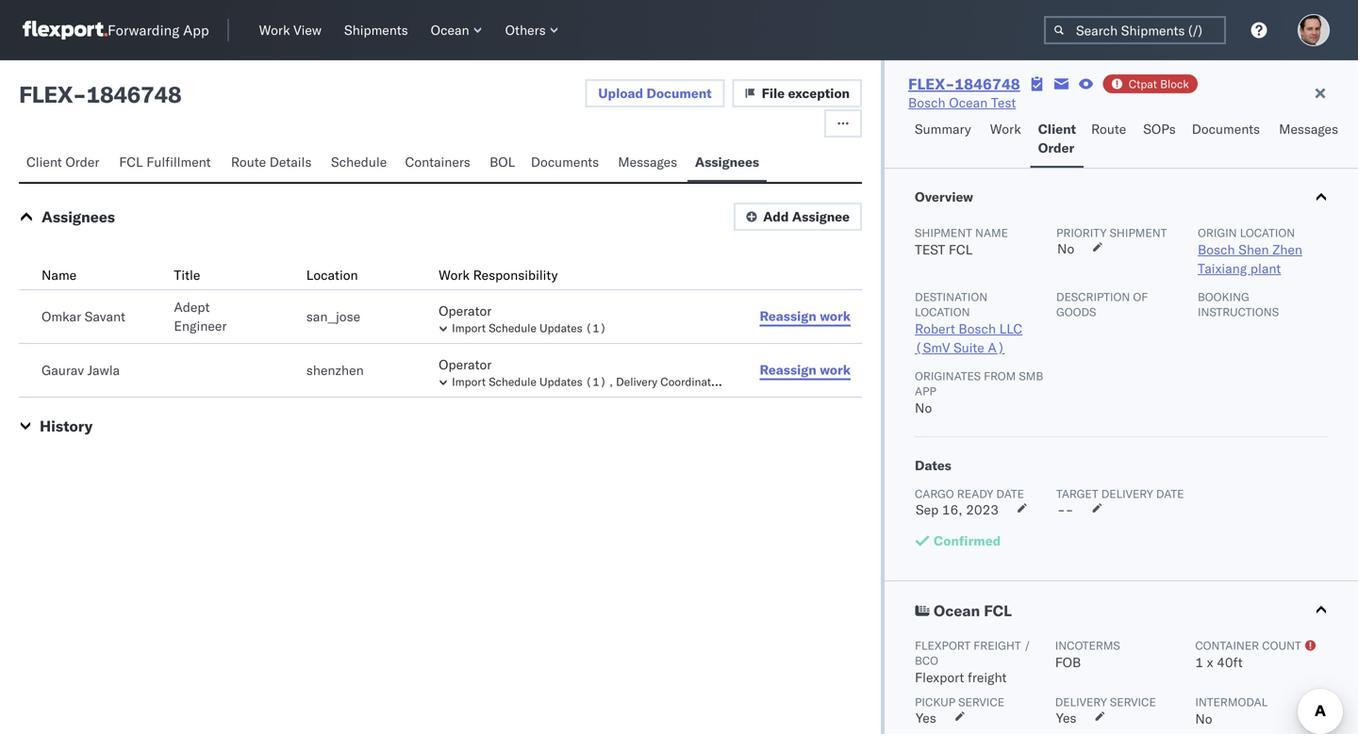 Task type: describe. For each thing, give the bounding box(es) containing it.
updates for import schedule updates                (1)            , delivery coordination                (1)
[[540, 375, 583, 389]]

suite
[[954, 340, 985, 356]]

add
[[763, 208, 789, 225]]

others
[[505, 22, 546, 38]]

/
[[1024, 639, 1031, 653]]

1 reassign work from the top
[[760, 308, 851, 325]]

origin
[[1198, 226, 1237, 240]]

delivery
[[1102, 487, 1154, 501]]

coordination
[[661, 375, 727, 389]]

llc
[[1000, 321, 1023, 337]]

count
[[1262, 639, 1302, 653]]

1 vertical spatial name
[[42, 267, 77, 283]]

ocean for ocean fcl
[[934, 602, 980, 621]]

jawla
[[87, 362, 120, 379]]

client order for rightmost client order button
[[1038, 121, 1076, 156]]

(1) for import schedule updates                (1)            , delivery coordination                (1)
[[586, 375, 607, 389]]

delivery service
[[1055, 696, 1156, 710]]

omkar
[[42, 308, 81, 325]]

(1) right 'coordination'
[[730, 375, 751, 389]]

bosch inside origin location bosch shen zhen taixiang plant
[[1198, 241, 1235, 258]]

booking instructions
[[1198, 290, 1279, 319]]

import schedule updates                (1)
[[452, 321, 607, 335]]

reassign for 1st reassign work button from the bottom
[[760, 362, 817, 378]]

cargo ready date
[[915, 487, 1024, 501]]

flex-1846748
[[908, 75, 1020, 93]]

service for pickup service
[[959, 696, 1005, 710]]

work view
[[259, 22, 322, 38]]

incoterms
[[1055, 639, 1121, 653]]

1
[[1196, 655, 1204, 671]]

0 horizontal spatial documents button
[[523, 145, 611, 182]]

smb
[[1019, 369, 1044, 383]]

plant
[[1251, 260, 1281, 277]]

file exception
[[762, 85, 850, 101]]

yes for delivery
[[1056, 710, 1077, 727]]

1 vertical spatial documents
[[531, 154, 599, 170]]

destination location robert bosch llc (smv suite a)
[[915, 290, 1023, 356]]

taixiang
[[1198, 260, 1247, 277]]

- for flex
[[73, 80, 86, 108]]

0 vertical spatial freight
[[974, 639, 1021, 653]]

fcl inside button
[[984, 602, 1012, 621]]

exception
[[788, 85, 850, 101]]

location
[[306, 267, 358, 283]]

upload
[[598, 85, 643, 101]]

date for cargo ready date
[[997, 487, 1024, 501]]

1 horizontal spatial 1846748
[[955, 75, 1020, 93]]

title
[[174, 267, 200, 283]]

flex-
[[908, 75, 955, 93]]

0 vertical spatial app
[[183, 21, 209, 39]]

originates from smb app no
[[915, 369, 1044, 416]]

no inside originates from smb app no
[[915, 400, 932, 416]]

route for route details
[[231, 154, 266, 170]]

gaurav
[[42, 362, 84, 379]]

description of goods
[[1057, 290, 1148, 319]]

priority
[[1057, 226, 1107, 240]]

40ft
[[1217, 655, 1243, 671]]

schedule for import schedule updates                (1)
[[489, 321, 537, 335]]

client order for leftmost client order button
[[26, 154, 99, 170]]

sep 16, 2023
[[916, 502, 999, 518]]

pickup
[[915, 696, 956, 710]]

dates
[[915, 458, 952, 474]]

schedule button
[[324, 145, 398, 182]]

route details button
[[223, 145, 324, 182]]

1 vertical spatial messages
[[618, 154, 678, 170]]

originates
[[915, 369, 981, 383]]

1 horizontal spatial documents
[[1192, 121, 1260, 137]]

forwarding app
[[108, 21, 209, 39]]

import for import schedule updates                (1)            , delivery coordination                (1)
[[452, 375, 486, 389]]

import schedule updates                (1) button
[[439, 321, 725, 336]]

operator for import schedule updates                (1)
[[439, 303, 492, 319]]

1 horizontal spatial assignees
[[695, 154, 759, 170]]

omkar savant
[[42, 308, 125, 325]]

1 vertical spatial ocean
[[949, 94, 988, 111]]

shipment name test fcl
[[915, 226, 1008, 258]]

summary button
[[908, 112, 983, 168]]

import schedule updates                (1)            , delivery coordination                (1)
[[452, 375, 751, 389]]

bosch ocean test
[[908, 94, 1016, 111]]

route for route
[[1091, 121, 1127, 137]]

booking
[[1198, 290, 1250, 304]]

work responsibility
[[439, 267, 558, 283]]

1 reassign work button from the top
[[749, 303, 862, 331]]

overview
[[915, 189, 974, 205]]

add assignee button
[[734, 203, 862, 231]]

0 horizontal spatial assignees button
[[42, 208, 115, 226]]

flexport. image
[[23, 21, 108, 40]]

name inside shipment name test fcl
[[975, 226, 1008, 240]]

intermodal
[[1196, 696, 1268, 710]]

upload document
[[598, 85, 712, 101]]

(smv
[[915, 340, 950, 356]]

fcl inside button
[[119, 154, 143, 170]]

description
[[1057, 290, 1130, 304]]

ocean fcl
[[934, 602, 1012, 621]]

import schedule updates                (1)            , delivery coordination                (1) button
[[439, 373, 751, 390]]

test
[[915, 241, 946, 258]]

flex - 1846748
[[19, 80, 181, 108]]

sep
[[916, 502, 939, 518]]

1 horizontal spatial documents button
[[1185, 112, 1272, 168]]

adept
[[174, 299, 210, 316]]

operator for import schedule updates                (1)            , delivery coordination                (1)
[[439, 357, 492, 373]]

upload document button
[[585, 79, 725, 108]]

0 horizontal spatial messages button
[[611, 145, 688, 182]]

adept engineer
[[174, 299, 227, 334]]

2 reassign work button from the top
[[749, 357, 862, 385]]

app inside originates from smb app no
[[915, 384, 937, 399]]

1 vertical spatial delivery
[[1055, 696, 1107, 710]]

shenzhen
[[306, 362, 364, 379]]

Search Shipments (/) text field
[[1044, 16, 1226, 44]]

instructions
[[1198, 305, 1279, 319]]

of
[[1133, 290, 1148, 304]]

route details
[[231, 154, 312, 170]]

shen
[[1239, 241, 1269, 258]]

forwarding app link
[[23, 21, 209, 40]]

target
[[1057, 487, 1099, 501]]



Task type: vqa. For each thing, say whether or not it's contained in the screenshot.
Delivery service
yes



Task type: locate. For each thing, give the bounding box(es) containing it.
1 reassign from the top
[[760, 308, 817, 325]]

updates for import schedule updates                (1)
[[540, 321, 583, 335]]

2 vertical spatial schedule
[[489, 375, 537, 389]]

client order button up overview button
[[1031, 112, 1084, 168]]

flex
[[19, 80, 73, 108]]

1 vertical spatial location
[[915, 305, 970, 319]]

1 vertical spatial schedule
[[489, 321, 537, 335]]

1 operator from the top
[[439, 303, 492, 319]]

0 vertical spatial updates
[[540, 321, 583, 335]]

1 vertical spatial assignees button
[[42, 208, 115, 226]]

1846748 down forwarding
[[86, 80, 181, 108]]

ocean right shipments
[[431, 22, 469, 38]]

1 import from the top
[[452, 321, 486, 335]]

documents right 'sops'
[[1192, 121, 1260, 137]]

savant
[[85, 308, 125, 325]]

others button
[[498, 18, 567, 42]]

0 horizontal spatial service
[[959, 696, 1005, 710]]

service down flexport freight / bco flexport freight
[[959, 696, 1005, 710]]

1 vertical spatial work
[[820, 362, 851, 378]]

destination
[[915, 290, 988, 304]]

yes down delivery service at the bottom right
[[1056, 710, 1077, 727]]

work inside 'link'
[[259, 22, 290, 38]]

route
[[1091, 121, 1127, 137], [231, 154, 266, 170]]

1 vertical spatial no
[[915, 400, 932, 416]]

schedule down responsibility
[[489, 321, 537, 335]]

assignee
[[792, 208, 850, 225]]

1 horizontal spatial work
[[439, 267, 470, 283]]

(1) inside import schedule updates                (1) button
[[586, 321, 607, 335]]

x
[[1207, 655, 1214, 671]]

0 horizontal spatial assignees
[[42, 208, 115, 226]]

1 horizontal spatial order
[[1038, 140, 1075, 156]]

0 horizontal spatial delivery
[[616, 375, 658, 389]]

ocean inside button
[[431, 22, 469, 38]]

view
[[294, 22, 322, 38]]

1 yes from the left
[[916, 710, 937, 727]]

history
[[40, 417, 93, 436]]

import inside button
[[452, 375, 486, 389]]

1 vertical spatial import
[[452, 375, 486, 389]]

shipments link
[[337, 18, 416, 42]]

1 vertical spatial flexport
[[915, 670, 964, 686]]

client down flex
[[26, 154, 62, 170]]

(1) up the import schedule updates                (1)            , delivery coordination                (1) button
[[586, 321, 607, 335]]

incoterms fob
[[1055, 639, 1121, 671]]

work down test
[[990, 121, 1021, 137]]

updates left ,
[[540, 375, 583, 389]]

2 flexport from the top
[[915, 670, 964, 686]]

schedule down import schedule updates                (1)
[[489, 375, 537, 389]]

0 vertical spatial no
[[1058, 241, 1075, 257]]

1 vertical spatial bosch
[[1198, 241, 1235, 258]]

ctpat block
[[1129, 77, 1189, 91]]

0 horizontal spatial order
[[65, 154, 99, 170]]

--
[[1058, 502, 1074, 518]]

1 horizontal spatial name
[[975, 226, 1008, 240]]

updates up the import schedule updates                (1)            , delivery coordination                (1) button
[[540, 321, 583, 335]]

0 vertical spatial reassign work button
[[749, 303, 862, 331]]

client order button down flex
[[19, 145, 112, 182]]

documents button right the bol
[[523, 145, 611, 182]]

work view link
[[252, 18, 329, 42]]

name right shipment
[[975, 226, 1008, 240]]

responsibility
[[473, 267, 558, 283]]

work for work
[[990, 121, 1021, 137]]

0 horizontal spatial route
[[231, 154, 266, 170]]

work inside button
[[990, 121, 1021, 137]]

0 horizontal spatial messages
[[618, 154, 678, 170]]

work button
[[983, 112, 1031, 168]]

2 horizontal spatial no
[[1196, 711, 1213, 728]]

robert bosch llc (smv suite a) link
[[915, 321, 1023, 356]]

0 vertical spatial fcl
[[119, 154, 143, 170]]

1 vertical spatial operator
[[439, 357, 492, 373]]

1 horizontal spatial app
[[915, 384, 937, 399]]

schedule for import schedule updates                (1)            , delivery coordination                (1)
[[489, 375, 537, 389]]

0 vertical spatial ocean
[[431, 22, 469, 38]]

0 vertical spatial schedule
[[331, 154, 387, 170]]

flexport up the bco
[[915, 639, 971, 653]]

0 horizontal spatial work
[[259, 22, 290, 38]]

2 vertical spatial work
[[439, 267, 470, 283]]

fob
[[1055, 655, 1081, 671]]

import for import schedule updates                (1)
[[452, 321, 486, 335]]

delivery inside button
[[616, 375, 658, 389]]

0 horizontal spatial documents
[[531, 154, 599, 170]]

2 date from the left
[[1156, 487, 1184, 501]]

client order right "work" button at top
[[1038, 121, 1076, 156]]

0 vertical spatial messages
[[1279, 121, 1339, 137]]

location for shen
[[1240, 226, 1295, 240]]

1 horizontal spatial client order
[[1038, 121, 1076, 156]]

document
[[647, 85, 712, 101]]

bosch down flex-
[[908, 94, 946, 111]]

1 horizontal spatial messages
[[1279, 121, 1339, 137]]

shipment
[[1110, 226, 1167, 240]]

yes for pickup
[[916, 710, 937, 727]]

route left details
[[231, 154, 266, 170]]

0 vertical spatial import
[[452, 321, 486, 335]]

ocean up flexport freight / bco flexport freight
[[934, 602, 980, 621]]

1 vertical spatial app
[[915, 384, 937, 399]]

0 horizontal spatial yes
[[916, 710, 937, 727]]

reassign for 2nd reassign work button from the bottom
[[760, 308, 817, 325]]

1 horizontal spatial route
[[1091, 121, 1127, 137]]

client order button
[[1031, 112, 1084, 168], [19, 145, 112, 182]]

0 horizontal spatial app
[[183, 21, 209, 39]]

location inside destination location robert bosch llc (smv suite a)
[[915, 305, 970, 319]]

pickup service
[[915, 696, 1005, 710]]

bosch inside bosch ocean test link
[[908, 94, 946, 111]]

documents right bol button
[[531, 154, 599, 170]]

0 vertical spatial documents
[[1192, 121, 1260, 137]]

0 horizontal spatial client order button
[[19, 145, 112, 182]]

0 vertical spatial client
[[1038, 121, 1076, 137]]

16,
[[942, 502, 963, 518]]

origin location bosch shen zhen taixiang plant
[[1198, 226, 1303, 277]]

1 horizontal spatial delivery
[[1055, 696, 1107, 710]]

2 updates from the top
[[540, 375, 583, 389]]

reassign work
[[760, 308, 851, 325], [760, 362, 851, 378]]

0 vertical spatial operator
[[439, 303, 492, 319]]

2023
[[966, 502, 999, 518]]

0 vertical spatial work
[[259, 22, 290, 38]]

flexport
[[915, 639, 971, 653], [915, 670, 964, 686]]

engineer
[[174, 318, 227, 334]]

no down priority in the top right of the page
[[1058, 241, 1075, 257]]

work for work responsibility
[[439, 267, 470, 283]]

flexport down the bco
[[915, 670, 964, 686]]

0 vertical spatial delivery
[[616, 375, 658, 389]]

robert
[[915, 321, 955, 337]]

san_jose
[[306, 308, 360, 325]]

updates
[[540, 321, 583, 335], [540, 375, 583, 389]]

location for bosch
[[915, 305, 970, 319]]

file exception button
[[733, 79, 862, 108], [733, 79, 862, 108]]

1 vertical spatial assignees
[[42, 208, 115, 226]]

0 vertical spatial reassign
[[760, 308, 817, 325]]

1 vertical spatial updates
[[540, 375, 583, 389]]

1 horizontal spatial yes
[[1056, 710, 1077, 727]]

order down flex - 1846748
[[65, 154, 99, 170]]

1 vertical spatial route
[[231, 154, 266, 170]]

assignees button
[[688, 145, 767, 182], [42, 208, 115, 226]]

ocean inside button
[[934, 602, 980, 621]]

containers
[[405, 154, 471, 170]]

1 horizontal spatial bosch
[[959, 321, 996, 337]]

location up shen
[[1240, 226, 1295, 240]]

zhen
[[1273, 241, 1303, 258]]

history button
[[40, 417, 93, 436]]

0 horizontal spatial bosch
[[908, 94, 946, 111]]

fcl left fulfillment
[[119, 154, 143, 170]]

freight
[[974, 639, 1021, 653], [968, 670, 1007, 686]]

freight up pickup service
[[968, 670, 1007, 686]]

priority shipment
[[1057, 226, 1167, 240]]

,
[[610, 375, 613, 389]]

0 vertical spatial name
[[975, 226, 1008, 240]]

work
[[259, 22, 290, 38], [990, 121, 1021, 137], [439, 267, 470, 283]]

bosch up suite
[[959, 321, 996, 337]]

operator down import schedule updates                (1)
[[439, 357, 492, 373]]

1 horizontal spatial date
[[1156, 487, 1184, 501]]

updates inside button
[[540, 321, 583, 335]]

fcl fulfillment
[[119, 154, 211, 170]]

0 horizontal spatial client order
[[26, 154, 99, 170]]

schedule
[[331, 154, 387, 170], [489, 321, 537, 335], [489, 375, 537, 389]]

no down originates
[[915, 400, 932, 416]]

0 horizontal spatial fcl
[[119, 154, 143, 170]]

work for work view
[[259, 22, 290, 38]]

0 vertical spatial assignees
[[695, 154, 759, 170]]

summary
[[915, 121, 971, 137]]

updates inside button
[[540, 375, 583, 389]]

0 vertical spatial location
[[1240, 226, 1295, 240]]

documents button right 'sops'
[[1185, 112, 1272, 168]]

confirmed
[[934, 533, 1001, 550]]

ready
[[957, 487, 994, 501]]

flexport freight / bco flexport freight
[[915, 639, 1031, 686]]

2 yes from the left
[[1056, 710, 1077, 727]]

ctpat
[[1129, 77, 1157, 91]]

date up 2023
[[997, 487, 1024, 501]]

operator down work responsibility
[[439, 303, 492, 319]]

location inside origin location bosch shen zhen taixiang plant
[[1240, 226, 1295, 240]]

no inside intermodal no
[[1196, 711, 1213, 728]]

(1) left ,
[[586, 375, 607, 389]]

0 vertical spatial flexport
[[915, 639, 971, 653]]

2 horizontal spatial work
[[990, 121, 1021, 137]]

from
[[984, 369, 1016, 383]]

2 reassign work from the top
[[760, 362, 851, 378]]

bosch ocean test link
[[908, 93, 1016, 112]]

0 vertical spatial reassign work
[[760, 308, 851, 325]]

app right forwarding
[[183, 21, 209, 39]]

- for -
[[1066, 502, 1074, 518]]

date
[[997, 487, 1024, 501], [1156, 487, 1184, 501]]

cargo
[[915, 487, 954, 501]]

1 horizontal spatial client order button
[[1031, 112, 1084, 168]]

bosch down origin in the top of the page
[[1198, 241, 1235, 258]]

goods
[[1057, 305, 1097, 319]]

1 work from the top
[[820, 308, 851, 325]]

fcl down shipment
[[949, 241, 973, 258]]

app down originates
[[915, 384, 937, 399]]

1846748 up test
[[955, 75, 1020, 93]]

bol button
[[482, 145, 523, 182]]

date right delivery
[[1156, 487, 1184, 501]]

freight left /
[[974, 639, 1021, 653]]

0 horizontal spatial 1846748
[[86, 80, 181, 108]]

route button
[[1084, 112, 1136, 168]]

1 vertical spatial reassign work button
[[749, 357, 862, 385]]

(1) for import schedule updates                (1)
[[586, 321, 607, 335]]

bco
[[915, 654, 939, 668]]

schedule right details
[[331, 154, 387, 170]]

service for delivery service
[[1110, 696, 1156, 710]]

0 horizontal spatial name
[[42, 267, 77, 283]]

date for target delivery date
[[1156, 487, 1184, 501]]

client order down flex
[[26, 154, 99, 170]]

work left responsibility
[[439, 267, 470, 283]]

1 horizontal spatial fcl
[[949, 241, 973, 258]]

yes down pickup
[[916, 710, 937, 727]]

2 vertical spatial bosch
[[959, 321, 996, 337]]

1 horizontal spatial client
[[1038, 121, 1076, 137]]

1 vertical spatial work
[[990, 121, 1021, 137]]

service down incoterms fob on the bottom of the page
[[1110, 696, 1156, 710]]

0 horizontal spatial client
[[26, 154, 62, 170]]

0 vertical spatial work
[[820, 308, 851, 325]]

2 work from the top
[[820, 362, 851, 378]]

import inside button
[[452, 321, 486, 335]]

name up omkar
[[42, 267, 77, 283]]

2 import from the top
[[452, 375, 486, 389]]

no down intermodal
[[1196, 711, 1213, 728]]

import down import schedule updates                (1)
[[452, 375, 486, 389]]

fcl inside shipment name test fcl
[[949, 241, 973, 258]]

ocean for ocean
[[431, 22, 469, 38]]

delivery right ,
[[616, 375, 658, 389]]

0 vertical spatial route
[[1091, 121, 1127, 137]]

bosch inside destination location robert bosch llc (smv suite a)
[[959, 321, 996, 337]]

yes
[[916, 710, 937, 727], [1056, 710, 1077, 727]]

2 horizontal spatial bosch
[[1198, 241, 1235, 258]]

ocean down "flex-1846748"
[[949, 94, 988, 111]]

2 vertical spatial no
[[1196, 711, 1213, 728]]

1 horizontal spatial no
[[1058, 241, 1075, 257]]

client right "work" button at top
[[1038, 121, 1076, 137]]

order right "work" button at top
[[1038, 140, 1075, 156]]

2 horizontal spatial fcl
[[984, 602, 1012, 621]]

1 date from the left
[[997, 487, 1024, 501]]

2 service from the left
[[1110, 696, 1156, 710]]

0 horizontal spatial date
[[997, 487, 1024, 501]]

location down destination on the right top
[[915, 305, 970, 319]]

(1)
[[586, 321, 607, 335], [586, 375, 607, 389], [730, 375, 751, 389]]

2 operator from the top
[[439, 357, 492, 373]]

delivery down "fob"
[[1055, 696, 1107, 710]]

-
[[73, 80, 86, 108], [1058, 502, 1066, 518], [1066, 502, 1074, 518]]

a)
[[988, 340, 1005, 356]]

import down work responsibility
[[452, 321, 486, 335]]

bosch shen zhen taixiang plant link
[[1198, 241, 1303, 277]]

work left view
[[259, 22, 290, 38]]

schedule inside button
[[489, 321, 537, 335]]

route left 'sops'
[[1091, 121, 1127, 137]]

1 horizontal spatial location
[[1240, 226, 1295, 240]]

2 reassign from the top
[[760, 362, 817, 378]]

2 vertical spatial ocean
[[934, 602, 980, 621]]

0 vertical spatial bosch
[[908, 94, 946, 111]]

2 vertical spatial fcl
[[984, 602, 1012, 621]]

1 vertical spatial freight
[[968, 670, 1007, 686]]

1 flexport from the top
[[915, 639, 971, 653]]

1 service from the left
[[959, 696, 1005, 710]]

documents
[[1192, 121, 1260, 137], [531, 154, 599, 170]]

sops button
[[1136, 112, 1185, 168]]

fcl up flexport freight / bco flexport freight
[[984, 602, 1012, 621]]

gaurav jawla
[[42, 362, 120, 379]]

sops
[[1144, 121, 1176, 137]]

1 vertical spatial client
[[26, 154, 62, 170]]

1 vertical spatial reassign work
[[760, 362, 851, 378]]

1 updates from the top
[[540, 321, 583, 335]]

1 horizontal spatial service
[[1110, 696, 1156, 710]]

1 horizontal spatial messages button
[[1272, 112, 1349, 168]]

1 horizontal spatial assignees button
[[688, 145, 767, 182]]

overview button
[[885, 169, 1358, 225]]

shipment
[[915, 226, 973, 240]]

0 horizontal spatial no
[[915, 400, 932, 416]]

containers button
[[398, 145, 482, 182]]



